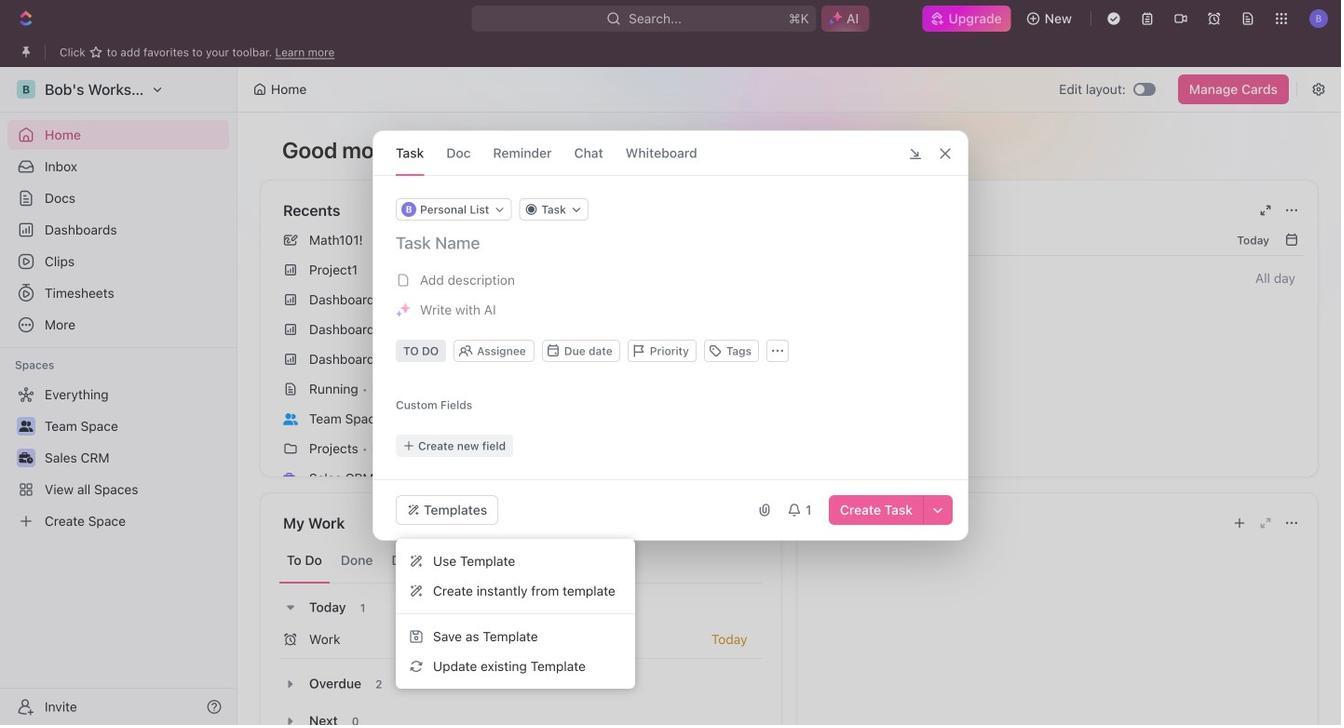 Task type: locate. For each thing, give the bounding box(es) containing it.
business time image
[[283, 473, 298, 485]]

tree
[[7, 380, 229, 536]]

user group image
[[283, 413, 298, 425]]

tab list
[[279, 538, 762, 584]]

dialog
[[373, 130, 969, 541]]

tree inside sidebar navigation
[[7, 380, 229, 536]]

sidebar navigation
[[0, 67, 237, 725]]

Task Name text field
[[396, 232, 949, 254]]



Task type: vqa. For each thing, say whether or not it's contained in the screenshot.
tab list
yes



